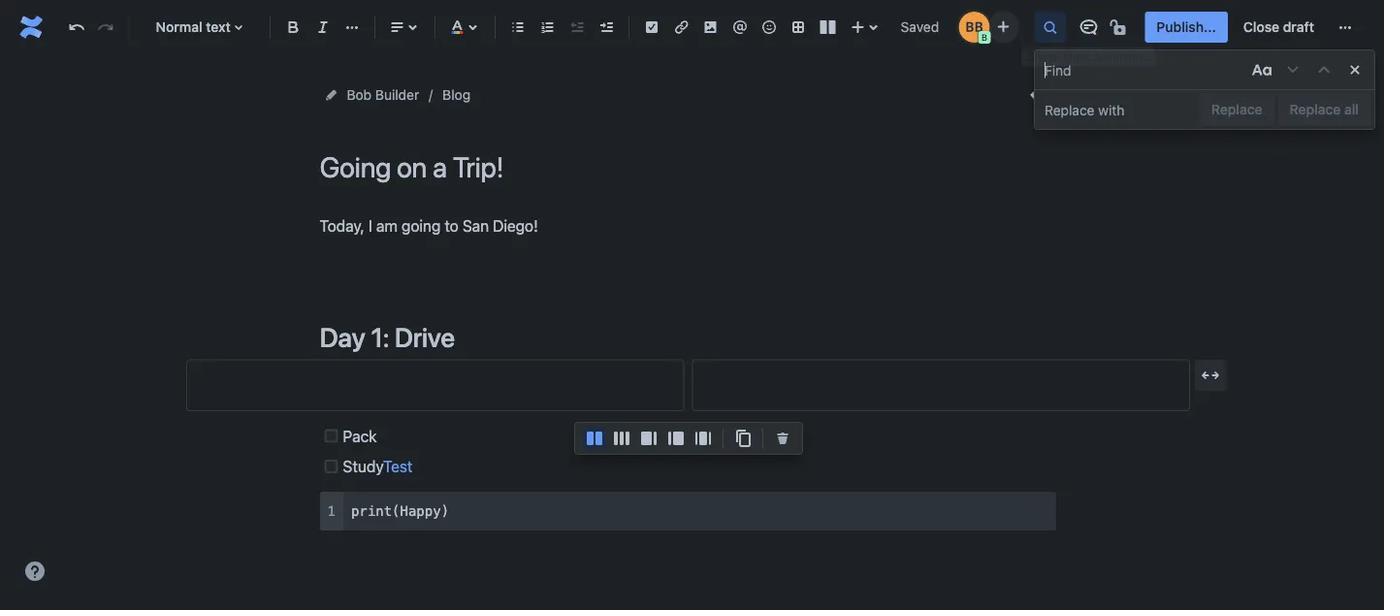 Task type: describe. For each thing, give the bounding box(es) containing it.
show inline comments
[[1027, 49, 1150, 63]]

numbered list ⌘⇧7 image
[[536, 16, 559, 39]]

publish...
[[1157, 19, 1216, 35]]

close draft button
[[1232, 12, 1326, 43]]

test
[[383, 457, 413, 476]]

add image, video, or file image
[[699, 16, 722, 39]]

test link
[[383, 457, 413, 476]]

align left image
[[386, 16, 409, 39]]

emoji image
[[758, 16, 781, 39]]

help image
[[23, 560, 47, 583]]

diego!
[[493, 216, 538, 235]]

invite to edit image
[[992, 15, 1015, 38]]

day 1: drive
[[320, 321, 455, 353]]

bold ⌘b image
[[282, 16, 305, 39]]

indent tab image
[[595, 16, 618, 39]]

san
[[463, 216, 489, 235]]

1:
[[371, 321, 389, 353]]

undo ⌘z image
[[65, 16, 88, 39]]

bullet list ⌘⇧8 image
[[506, 16, 530, 39]]

italic ⌘i image
[[311, 16, 335, 39]]

make page full-width image
[[1028, 83, 1051, 107]]

bob builder link
[[347, 83, 419, 107]]

close draft
[[1244, 19, 1315, 35]]

bob builder image
[[959, 12, 990, 43]]

remove image
[[771, 427, 795, 450]]

blog
[[443, 87, 471, 103]]

Blog post title text field
[[320, 151, 1057, 183]]

publish... button
[[1145, 12, 1228, 43]]

three columns with sidebars image
[[692, 427, 715, 450]]

draft
[[1283, 19, 1315, 35]]

comments
[[1093, 49, 1150, 63]]

layouts image
[[816, 16, 839, 39]]

Main content area, start typing to enter text. text field
[[186, 212, 1190, 530]]



Task type: locate. For each thing, give the bounding box(es) containing it.
more image
[[1334, 16, 1357, 39]]

inline
[[1061, 49, 1090, 63]]

move this blog image
[[324, 87, 339, 103]]

normal
[[156, 19, 202, 35]]

study test
[[343, 457, 413, 476]]

editor toolbar toolbar
[[575, 423, 802, 475]]

bob builder
[[347, 87, 419, 103]]

copy image
[[731, 427, 755, 450]]

study
[[343, 457, 383, 476]]

saved
[[901, 19, 939, 35]]

going
[[402, 216, 441, 235]]

more formatting image
[[341, 16, 364, 39]]

show
[[1027, 49, 1057, 63]]

no restrictions image
[[1108, 16, 1132, 39]]

link image
[[670, 16, 693, 39]]

normal text
[[156, 19, 231, 35]]

to
[[445, 216, 459, 235]]

today, i am going to san diego!
[[320, 216, 538, 235]]

go full width image
[[1199, 364, 1222, 387]]

left sidebar image
[[665, 427, 688, 450]]

two columns image
[[583, 427, 606, 450]]

i
[[369, 216, 372, 235]]

print(happy)
[[351, 503, 449, 519]]

comment icon image
[[1077, 16, 1101, 39]]

day
[[320, 321, 365, 353]]

mention image
[[728, 16, 752, 39]]

action item image
[[641, 16, 664, 39]]

Replace with field
[[1039, 92, 1196, 127]]

confluence image
[[16, 12, 47, 43], [16, 12, 47, 43]]

find and replace image
[[1038, 16, 1062, 39]]

right sidebar image
[[637, 427, 661, 450]]

match case image
[[1250, 58, 1274, 81]]

bob
[[347, 87, 372, 103]]

am
[[376, 216, 398, 235]]

pack
[[343, 427, 377, 445]]

Find field
[[1039, 52, 1247, 87]]

redo ⌘⇧z image
[[94, 16, 118, 39]]

drive
[[395, 321, 455, 353]]

three columns image
[[610, 427, 633, 450]]

close image
[[1344, 58, 1367, 81]]

text
[[206, 19, 231, 35]]

normal text button
[[137, 6, 262, 49]]

outdent ⇧tab image
[[565, 16, 589, 39]]

today,
[[320, 216, 365, 235]]

close
[[1244, 19, 1280, 35]]

table image
[[787, 16, 810, 39]]

blog link
[[443, 83, 471, 107]]

builder
[[375, 87, 419, 103]]



Task type: vqa. For each thing, say whether or not it's contained in the screenshot.
I
yes



